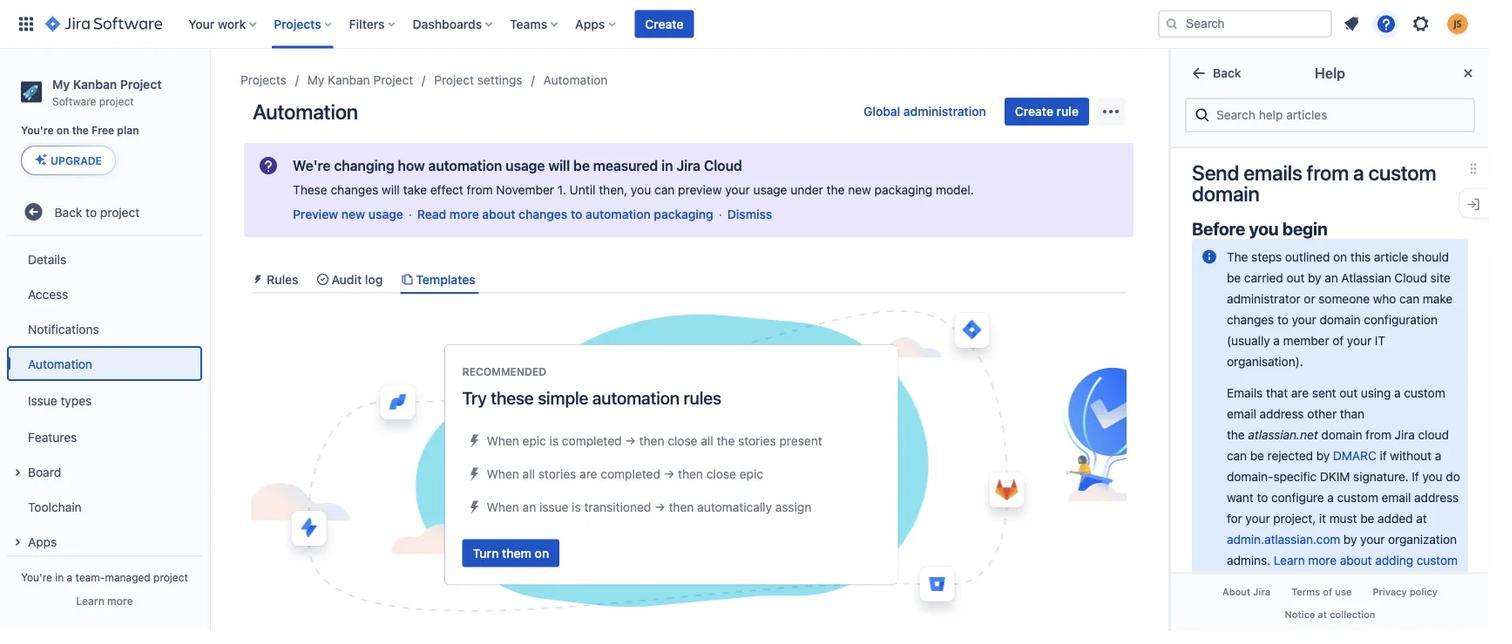 Task type: vqa. For each thing, say whether or not it's contained in the screenshot.
left this
no



Task type: locate. For each thing, give the bounding box(es) containing it.
then up 'when all stories are completed → then close epic'
[[640, 433, 665, 448]]

preview
[[293, 207, 338, 221]]

1 horizontal spatial my
[[308, 73, 325, 87]]

send
[[1193, 160, 1240, 185]]

my
[[308, 73, 325, 87], [52, 77, 70, 91]]

3 when from the top
[[487, 500, 519, 514]]

my up software
[[52, 77, 70, 91]]

0 vertical spatial close
[[668, 433, 698, 448]]

0 horizontal spatial from
[[467, 183, 493, 197]]

automation for project settings
[[544, 73, 608, 87]]

cloud
[[704, 157, 743, 174]]

0 vertical spatial changes
[[331, 183, 379, 197]]

automation
[[428, 157, 502, 174], [586, 207, 651, 221], [593, 388, 680, 408]]

0 vertical spatial you're
[[21, 124, 54, 136]]

tab list
[[244, 265, 1134, 294]]

your work button
[[183, 10, 263, 38]]

when for when an issue is transitioned → then automatically assign
[[487, 500, 519, 514]]

the right 'under'
[[827, 183, 845, 197]]

a left the team-
[[67, 571, 73, 583]]

1 vertical spatial in
[[55, 571, 64, 583]]

on
[[57, 124, 69, 136], [535, 546, 549, 560]]

when
[[487, 433, 519, 448], [487, 467, 519, 481], [487, 500, 519, 514]]

to down until
[[571, 207, 583, 221]]

expand image inside board button
[[7, 462, 28, 483]]

jira software image
[[45, 14, 162, 34], [45, 14, 162, 34]]

0 horizontal spatial new
[[342, 207, 365, 221]]

0 vertical spatial apps
[[575, 17, 605, 31]]

1 vertical spatial project
[[100, 205, 140, 219]]

kanban down filters
[[328, 73, 370, 87]]

emails
[[1244, 160, 1303, 185]]

group
[[7, 236, 202, 564]]

project up details link on the left of the page
[[100, 205, 140, 219]]

0 horizontal spatial the
[[72, 124, 89, 136]]

1 vertical spatial stories
[[539, 467, 577, 481]]

global administration
[[864, 104, 987, 119]]

projects inside dropdown button
[[274, 17, 321, 31]]

all down rules
[[701, 433, 714, 448]]

0 horizontal spatial kanban
[[73, 77, 117, 91]]

a left custom
[[1354, 160, 1365, 185]]

changes up preview new usage button
[[331, 183, 379, 197]]

automation up effect
[[428, 157, 502, 174]]

automation down primary 'element'
[[544, 73, 608, 87]]

1 vertical spatial is
[[572, 500, 581, 514]]

of
[[1324, 586, 1333, 598]]

my kanban project link
[[308, 70, 413, 91]]

actions image
[[1101, 101, 1122, 122]]

jira inside button
[[1254, 586, 1271, 598]]

0 horizontal spatial usage
[[369, 207, 403, 221]]

a inside send emails from a custom domain
[[1354, 160, 1365, 185]]

more down effect
[[450, 207, 479, 221]]

project settings link
[[434, 70, 523, 91]]

from inside send emails from a custom domain
[[1307, 160, 1349, 185]]

is right issue
[[572, 500, 581, 514]]

project up plan
[[99, 95, 134, 107]]

project inside my kanban project link
[[374, 73, 413, 87]]

1 horizontal spatial in
[[662, 157, 673, 174]]

0 vertical spatial new
[[848, 183, 872, 197]]

preview
[[678, 183, 722, 197]]

0 vertical spatial is
[[550, 433, 559, 448]]

· left read
[[409, 207, 412, 221]]

automation down 'projects' link
[[253, 99, 358, 124]]

dismiss
[[728, 207, 773, 221]]

preview new usage button
[[293, 206, 403, 223]]

epic
[[523, 433, 546, 448], [740, 467, 764, 481]]

then,
[[599, 183, 628, 197]]

will
[[549, 157, 570, 174], [382, 183, 400, 197]]

on right them
[[535, 546, 549, 560]]

back down upgrade button
[[55, 205, 82, 219]]

epic down these
[[523, 433, 546, 448]]

from
[[1307, 160, 1349, 185], [467, 183, 493, 197]]

2 when from the top
[[487, 467, 519, 481]]

are
[[580, 467, 598, 481]]

create button
[[635, 10, 694, 38]]

0 horizontal spatial changes
[[331, 183, 379, 197]]

1 horizontal spatial the
[[717, 433, 735, 448]]

stories
[[738, 433, 776, 448], [539, 467, 577, 481]]

my for my kanban project software project
[[52, 77, 70, 91]]

back button
[[1179, 59, 1252, 87]]

on up upgrade button
[[57, 124, 69, 136]]

a
[[1354, 160, 1365, 185], [67, 571, 73, 583]]

you're
[[21, 124, 54, 136], [21, 571, 52, 583]]

the down rules
[[717, 433, 735, 448]]

1 horizontal spatial on
[[535, 546, 549, 560]]

rules
[[684, 388, 722, 408]]

1 vertical spatial new
[[342, 207, 365, 221]]

1 horizontal spatial create
[[1015, 104, 1054, 119]]

2 you're from the top
[[21, 571, 52, 583]]

→ right transitioned
[[655, 500, 666, 514]]

1 when from the top
[[487, 433, 519, 448]]

on inside button
[[535, 546, 549, 560]]

usage
[[506, 157, 545, 174], [754, 183, 788, 197], [369, 207, 403, 221]]

free
[[92, 124, 114, 136]]

2 vertical spatial →
[[655, 500, 666, 514]]

1 horizontal spatial automation link
[[544, 70, 608, 91]]

0 vertical spatial back
[[1213, 66, 1242, 80]]

new right 'under'
[[848, 183, 872, 197]]

new
[[848, 183, 872, 197], [342, 207, 365, 221]]

packaging left model.
[[875, 183, 933, 197]]

1 · from the left
[[409, 207, 412, 221]]

0 horizontal spatial to
[[86, 205, 97, 219]]

automation link for notifications
[[7, 346, 202, 381]]

create inside primary 'element'
[[645, 17, 684, 31]]

2 expand image from the top
[[7, 532, 28, 553]]

types
[[61, 393, 92, 407]]

use
[[1336, 586, 1352, 598]]

create for create
[[645, 17, 684, 31]]

these
[[293, 183, 328, 197]]

automation inside automation link
[[28, 356, 92, 371]]

0 vertical spatial automation link
[[544, 70, 608, 91]]

0 vertical spatial automation
[[428, 157, 502, 174]]

in up can
[[662, 157, 673, 174]]

projects right work
[[274, 17, 321, 31]]

stories left are
[[539, 467, 577, 481]]

0 vertical spatial in
[[662, 157, 673, 174]]

automation for notifications
[[28, 356, 92, 371]]

epic up automatically
[[740, 467, 764, 481]]

privacy policy link
[[1363, 581, 1449, 603]]

automation link up types
[[7, 346, 202, 381]]

1 vertical spatial apps
[[28, 534, 57, 549]]

help image
[[1376, 14, 1397, 34]]

automation down then,
[[586, 207, 651, 221]]

expand image
[[7, 462, 28, 483], [7, 532, 28, 553]]

1 horizontal spatial more
[[450, 207, 479, 221]]

kanban for my kanban project
[[328, 73, 370, 87]]

can
[[655, 183, 675, 197]]

1 vertical spatial expand image
[[7, 532, 28, 553]]

1 vertical spatial will
[[382, 183, 400, 197]]

expand image down features
[[7, 462, 28, 483]]

→ for transitioned
[[655, 500, 666, 514]]

changing
[[334, 157, 395, 174]]

0 horizontal spatial create
[[645, 17, 684, 31]]

create right apps popup button
[[645, 17, 684, 31]]

1 horizontal spatial new
[[848, 183, 872, 197]]

0 vertical spatial will
[[549, 157, 570, 174]]

1 you're from the top
[[21, 124, 54, 136]]

1 vertical spatial packaging
[[654, 207, 714, 221]]

0 vertical spatial →
[[625, 433, 636, 448]]

you're for you're on the free plan
[[21, 124, 54, 136]]

0 vertical spatial expand image
[[7, 462, 28, 483]]

about
[[1223, 586, 1251, 598]]

simple
[[538, 388, 589, 408]]

back down search field
[[1213, 66, 1242, 80]]

1 vertical spatial when
[[487, 467, 519, 481]]

to inside back to project link
[[86, 205, 97, 219]]

my kanban project software project
[[52, 77, 162, 107]]

1 vertical spatial more
[[107, 595, 133, 607]]

assign
[[776, 500, 812, 514]]

project down the filters popup button
[[374, 73, 413, 87]]

project for my kanban project software project
[[120, 77, 162, 91]]

you're up upgrade button
[[21, 124, 54, 136]]

1 horizontal spatial stories
[[738, 433, 776, 448]]

will left be
[[549, 157, 570, 174]]

close down rules
[[668, 433, 698, 448]]

1 horizontal spatial packaging
[[875, 183, 933, 197]]

notice at collection
[[1285, 608, 1376, 620]]

create left rule at the right top
[[1015, 104, 1054, 119]]

2 vertical spatial automation
[[28, 356, 92, 371]]

0 horizontal spatial apps
[[28, 534, 57, 549]]

recommended
[[462, 366, 547, 378]]

close
[[668, 433, 698, 448], [707, 467, 737, 481]]

in left the team-
[[55, 571, 64, 583]]

audit
[[332, 272, 362, 286]]

more down managed
[[107, 595, 133, 607]]

automation inside the we're changing how automation usage will be measured in jira cloud these changes will take effect from november 1. until then, you can preview your usage under the new packaging model.
[[428, 157, 502, 174]]

0 vertical spatial projects
[[274, 17, 321, 31]]

2 vertical spatial usage
[[369, 207, 403, 221]]

kanban inside "my kanban project software project"
[[73, 77, 117, 91]]

· left dismiss
[[719, 207, 722, 221]]

2 vertical spatial the
[[717, 433, 735, 448]]

new inside the we're changing how automation usage will be measured in jira cloud these changes will take effect from november 1. until then, you can preview your usage under the new packaging model.
[[848, 183, 872, 197]]

dashboards
[[413, 17, 482, 31]]

project
[[374, 73, 413, 87], [434, 73, 474, 87], [120, 77, 162, 91]]

0 vertical spatial the
[[72, 124, 89, 136]]

then left automatically
[[669, 500, 694, 514]]

at
[[1318, 608, 1328, 620]]

usage up dismiss
[[754, 183, 788, 197]]

→ for completed
[[664, 467, 675, 481]]

features
[[28, 430, 77, 444]]

0 vertical spatial packaging
[[875, 183, 933, 197]]

Search field
[[1159, 10, 1333, 38]]

project up plan
[[120, 77, 162, 91]]

expand image inside apps button
[[7, 532, 28, 553]]

project right managed
[[153, 571, 188, 583]]

automation link
[[544, 70, 608, 91], [7, 346, 202, 381]]

1 vertical spatial all
[[523, 467, 535, 481]]

apps inside popup button
[[575, 17, 605, 31]]

2 vertical spatial when
[[487, 500, 519, 514]]

0 horizontal spatial more
[[107, 595, 133, 607]]

0 horizontal spatial ·
[[409, 207, 412, 221]]

under
[[791, 183, 824, 197]]

appswitcher icon image
[[16, 14, 37, 34]]

1 vertical spatial automation
[[253, 99, 358, 124]]

0 vertical spatial project
[[99, 95, 134, 107]]

1 horizontal spatial project
[[374, 73, 413, 87]]

1 vertical spatial the
[[827, 183, 845, 197]]

1 horizontal spatial kanban
[[328, 73, 370, 87]]

banner containing your work
[[0, 0, 1490, 49]]

1 vertical spatial epic
[[740, 467, 764, 481]]

2 horizontal spatial the
[[827, 183, 845, 197]]

expand image down toolchain
[[7, 532, 28, 553]]

completed up transitioned
[[601, 467, 661, 481]]

the left free at top
[[72, 124, 89, 136]]

dismiss button
[[728, 206, 773, 223]]

→ down when epic is completed → then close all the stories present
[[664, 467, 675, 481]]

filters button
[[344, 10, 402, 38]]

my inside "my kanban project software project"
[[52, 77, 70, 91]]

my right 'projects' link
[[308, 73, 325, 87]]

packaging down preview
[[654, 207, 714, 221]]

details
[[28, 252, 66, 266]]

new right preview
[[342, 207, 365, 221]]

create for create rule
[[1015, 104, 1054, 119]]

completed up are
[[562, 433, 622, 448]]

automation for simple
[[593, 388, 680, 408]]

your
[[725, 183, 750, 197]]

0 horizontal spatial project
[[120, 77, 162, 91]]

1 vertical spatial on
[[535, 546, 549, 560]]

usage up 'november'
[[506, 157, 545, 174]]

rules image
[[251, 272, 265, 286]]

automation down the 'notifications'
[[28, 356, 92, 371]]

turn
[[473, 546, 499, 560]]

1 horizontal spatial all
[[701, 433, 714, 448]]

packaging
[[875, 183, 933, 197], [654, 207, 714, 221]]

0 horizontal spatial all
[[523, 467, 535, 481]]

banner
[[0, 0, 1490, 49]]

apps right teams dropdown button
[[575, 17, 605, 31]]

features link
[[7, 419, 202, 454]]

sidebar navigation image
[[190, 70, 228, 105]]

automation link down primary 'element'
[[544, 70, 608, 91]]

apps down toolchain
[[28, 534, 57, 549]]

close up automatically
[[707, 467, 737, 481]]

projects right sidebar navigation icon
[[241, 73, 287, 87]]

in
[[662, 157, 673, 174], [55, 571, 64, 583]]

changes down 'november'
[[519, 207, 568, 221]]

stories left the present
[[738, 433, 776, 448]]

2 vertical spatial automation
[[593, 388, 680, 408]]

1 vertical spatial projects
[[241, 73, 287, 87]]

1 vertical spatial create
[[1015, 104, 1054, 119]]

global administration link
[[853, 98, 997, 126]]

0 vertical spatial automation
[[544, 73, 608, 87]]

1 horizontal spatial back
[[1213, 66, 1242, 80]]

1 vertical spatial automation link
[[7, 346, 202, 381]]

from right emails
[[1307, 160, 1349, 185]]

you're left the team-
[[21, 571, 52, 583]]

project inside "my kanban project software project"
[[120, 77, 162, 91]]

kanban up software
[[73, 77, 117, 91]]

2 horizontal spatial project
[[434, 73, 474, 87]]

1 horizontal spatial is
[[572, 500, 581, 514]]

domain
[[1193, 181, 1260, 206]]

automation up when epic is completed → then close all the stories present
[[593, 388, 680, 408]]

0 vertical spatial when
[[487, 433, 519, 448]]

about
[[482, 207, 516, 221]]

0 vertical spatial epic
[[523, 433, 546, 448]]

0 horizontal spatial my
[[52, 77, 70, 91]]

rule
[[1057, 104, 1079, 119]]

0 horizontal spatial in
[[55, 571, 64, 583]]

0 horizontal spatial on
[[57, 124, 69, 136]]

0 vertical spatial stories
[[738, 433, 776, 448]]

jira up preview
[[677, 157, 701, 174]]

will left take
[[382, 183, 400, 197]]

preview new usage · read more about changes to automation packaging · dismiss
[[293, 207, 773, 221]]

→ up 'when all stories are completed → then close epic'
[[625, 433, 636, 448]]

0 horizontal spatial stories
[[539, 467, 577, 481]]

1 horizontal spatial close
[[707, 467, 737, 481]]

to up details link on the left of the page
[[86, 205, 97, 219]]

then down when epic is completed → then close all the stories present
[[678, 467, 703, 481]]

2 horizontal spatial automation
[[544, 73, 608, 87]]

projects
[[274, 17, 321, 31], [241, 73, 287, 87]]

1 expand image from the top
[[7, 462, 28, 483]]

back inside button
[[1213, 66, 1242, 80]]

1 horizontal spatial jira
[[1254, 586, 1271, 598]]

1 vertical spatial automation
[[586, 207, 651, 221]]

all up the an
[[523, 467, 535, 481]]

plan
[[117, 124, 139, 136]]

primary element
[[10, 0, 1159, 48]]

from up the 'about'
[[467, 183, 493, 197]]

changes inside the we're changing how automation usage will be measured in jira cloud these changes will take effect from november 1. until then, you can preview your usage under the new packaging model.
[[331, 183, 379, 197]]

1 horizontal spatial apps
[[575, 17, 605, 31]]

project left the settings
[[434, 73, 474, 87]]

back to project
[[55, 205, 140, 219]]

is down simple
[[550, 433, 559, 448]]

usage down take
[[369, 207, 403, 221]]

jira right about
[[1254, 586, 1271, 598]]

issue types link
[[7, 381, 202, 419]]

1 vertical spatial jira
[[1254, 586, 1271, 598]]



Task type: describe. For each thing, give the bounding box(es) containing it.
back to project link
[[7, 195, 202, 229]]

expand image for apps
[[7, 532, 28, 553]]

0 vertical spatial usage
[[506, 157, 545, 174]]

templates
[[416, 272, 476, 286]]

managed
[[105, 571, 151, 583]]

audit log
[[332, 272, 383, 286]]

2 · from the left
[[719, 207, 722, 221]]

expand image for board
[[7, 462, 28, 483]]

collection
[[1330, 608, 1376, 620]]

teams button
[[505, 10, 565, 38]]

jira inside the we're changing how automation usage will be measured in jira cloud these changes will take effect from november 1. until then, you can preview your usage under the new packaging model.
[[677, 157, 701, 174]]

from inside the we're changing how automation usage will be measured in jira cloud these changes will take effect from november 1. until then, you can preview your usage under the new packaging model.
[[467, 183, 493, 197]]

learn more button
[[76, 594, 133, 608]]

more inside learn more button
[[107, 595, 133, 607]]

0 vertical spatial on
[[57, 124, 69, 136]]

apps inside button
[[28, 534, 57, 549]]

1.
[[558, 183, 566, 197]]

when for when epic is completed → then close all the stories present
[[487, 433, 519, 448]]

notifications
[[28, 321, 99, 336]]

project inside 'project settings' link
[[434, 73, 474, 87]]

when an issue is transitioned → then automatically assign
[[487, 500, 812, 514]]

apps button
[[570, 10, 623, 38]]

rules
[[267, 272, 299, 286]]

tab list containing rules
[[244, 265, 1134, 294]]

then for transitioned
[[669, 500, 694, 514]]

take
[[403, 183, 427, 197]]

access link
[[7, 277, 202, 311]]

effect
[[431, 183, 464, 197]]

toolchain link
[[7, 489, 202, 524]]

1 horizontal spatial will
[[549, 157, 570, 174]]

0 vertical spatial completed
[[562, 433, 622, 448]]

issue types
[[28, 393, 92, 407]]

1 vertical spatial a
[[67, 571, 73, 583]]

create rule button
[[1005, 98, 1090, 126]]

1 vertical spatial changes
[[519, 207, 568, 221]]

close image
[[1458, 63, 1479, 84]]

automatically
[[697, 500, 772, 514]]

templates image
[[400, 272, 414, 286]]

present
[[780, 433, 823, 448]]

1 horizontal spatial automation
[[253, 99, 358, 124]]

notifications image
[[1342, 14, 1363, 34]]

1 vertical spatial completed
[[601, 467, 661, 481]]

terms of use link
[[1282, 581, 1363, 603]]

0 vertical spatial all
[[701, 433, 714, 448]]

0 vertical spatial more
[[450, 207, 479, 221]]

0 horizontal spatial packaging
[[654, 207, 714, 221]]

issue
[[28, 393, 57, 407]]

your profile and settings image
[[1448, 14, 1469, 34]]

read
[[417, 207, 446, 221]]

then for completed
[[678, 467, 703, 481]]

toolchain
[[28, 499, 82, 514]]

until
[[570, 183, 596, 197]]

0 horizontal spatial is
[[550, 433, 559, 448]]

policy
[[1410, 586, 1438, 598]]

project inside "my kanban project software project"
[[99, 95, 134, 107]]

privacy
[[1373, 586, 1408, 598]]

1 horizontal spatial epic
[[740, 467, 764, 481]]

team-
[[76, 571, 105, 583]]

project settings
[[434, 73, 523, 87]]

in inside the we're changing how automation usage will be measured in jira cloud these changes will take effect from november 1. until then, you can preview your usage under the new packaging model.
[[662, 157, 673, 174]]

back for back to project
[[55, 205, 82, 219]]

dashboards button
[[408, 10, 500, 38]]

about jira
[[1223, 586, 1271, 598]]

projects for 'projects' link
[[241, 73, 287, 87]]

help
[[1315, 65, 1346, 82]]

your work
[[189, 17, 246, 31]]

issue
[[540, 500, 569, 514]]

0 horizontal spatial will
[[382, 183, 400, 197]]

we're changing how automation usage will be measured in jira cloud these changes will take effect from november 1. until then, you can preview your usage under the new packaging model.
[[293, 157, 974, 197]]

back for back
[[1213, 66, 1242, 80]]

project for my kanban project
[[374, 73, 413, 87]]

1 vertical spatial usage
[[754, 183, 788, 197]]

you're for you're in a team-managed project
[[21, 571, 52, 583]]

software
[[52, 95, 96, 107]]

upgrade
[[51, 154, 102, 167]]

teams
[[510, 17, 548, 31]]

1 horizontal spatial to
[[571, 207, 583, 221]]

these
[[491, 388, 534, 408]]

log
[[365, 272, 383, 286]]

notifications link
[[7, 311, 202, 346]]

audit log image
[[316, 272, 330, 286]]

search image
[[1166, 17, 1179, 31]]

automation link for project settings
[[544, 70, 608, 91]]

0 vertical spatial then
[[640, 433, 665, 448]]

be
[[574, 157, 590, 174]]

them
[[502, 546, 532, 560]]

0 horizontal spatial epic
[[523, 433, 546, 448]]

board
[[28, 464, 61, 479]]

project inside back to project link
[[100, 205, 140, 219]]

administration
[[904, 104, 987, 119]]

you're in a team-managed project
[[21, 571, 188, 583]]

kanban for my kanban project software project
[[73, 77, 117, 91]]

group containing details
[[7, 236, 202, 564]]

0 horizontal spatial close
[[668, 433, 698, 448]]

learn
[[76, 595, 104, 607]]

turn them on
[[473, 546, 549, 560]]

you're on the free plan
[[21, 124, 139, 136]]

1 vertical spatial close
[[707, 467, 737, 481]]

turn them on button
[[462, 539, 560, 567]]

when for when all stories are completed → then close epic
[[487, 467, 519, 481]]

custom
[[1369, 160, 1437, 185]]

upgrade button
[[22, 147, 115, 175]]

try these simple automation rules
[[462, 388, 722, 408]]

learn more
[[76, 595, 133, 607]]

how
[[398, 157, 425, 174]]

the inside the we're changing how automation usage will be measured in jira cloud these changes will take effect from november 1. until then, you can preview your usage under the new packaging model.
[[827, 183, 845, 197]]

notice
[[1285, 608, 1316, 620]]

apps button
[[7, 524, 202, 559]]

try
[[462, 388, 487, 408]]

we're
[[293, 157, 331, 174]]

board button
[[7, 454, 202, 489]]

your
[[189, 17, 215, 31]]

work
[[218, 17, 246, 31]]

settings image
[[1411, 14, 1432, 34]]

when epic is completed → then close all the stories present
[[487, 433, 823, 448]]

projects for projects dropdown button
[[274, 17, 321, 31]]

packaging inside the we're changing how automation usage will be measured in jira cloud these changes will take effect from november 1. until then, you can preview your usage under the new packaging model.
[[875, 183, 933, 197]]

transitioned
[[584, 500, 651, 514]]

read more about changes to automation packaging button
[[417, 206, 714, 223]]

global
[[864, 104, 901, 119]]

november
[[496, 183, 554, 197]]

privacy policy
[[1373, 586, 1438, 598]]

create rule
[[1015, 104, 1079, 119]]

Search help articles field
[[1212, 99, 1467, 131]]

my for my kanban project
[[308, 73, 325, 87]]

send emails from a custom domain
[[1193, 160, 1437, 206]]

automation for how
[[428, 157, 502, 174]]

2 vertical spatial project
[[153, 571, 188, 583]]

about jira button
[[1213, 581, 1282, 603]]



